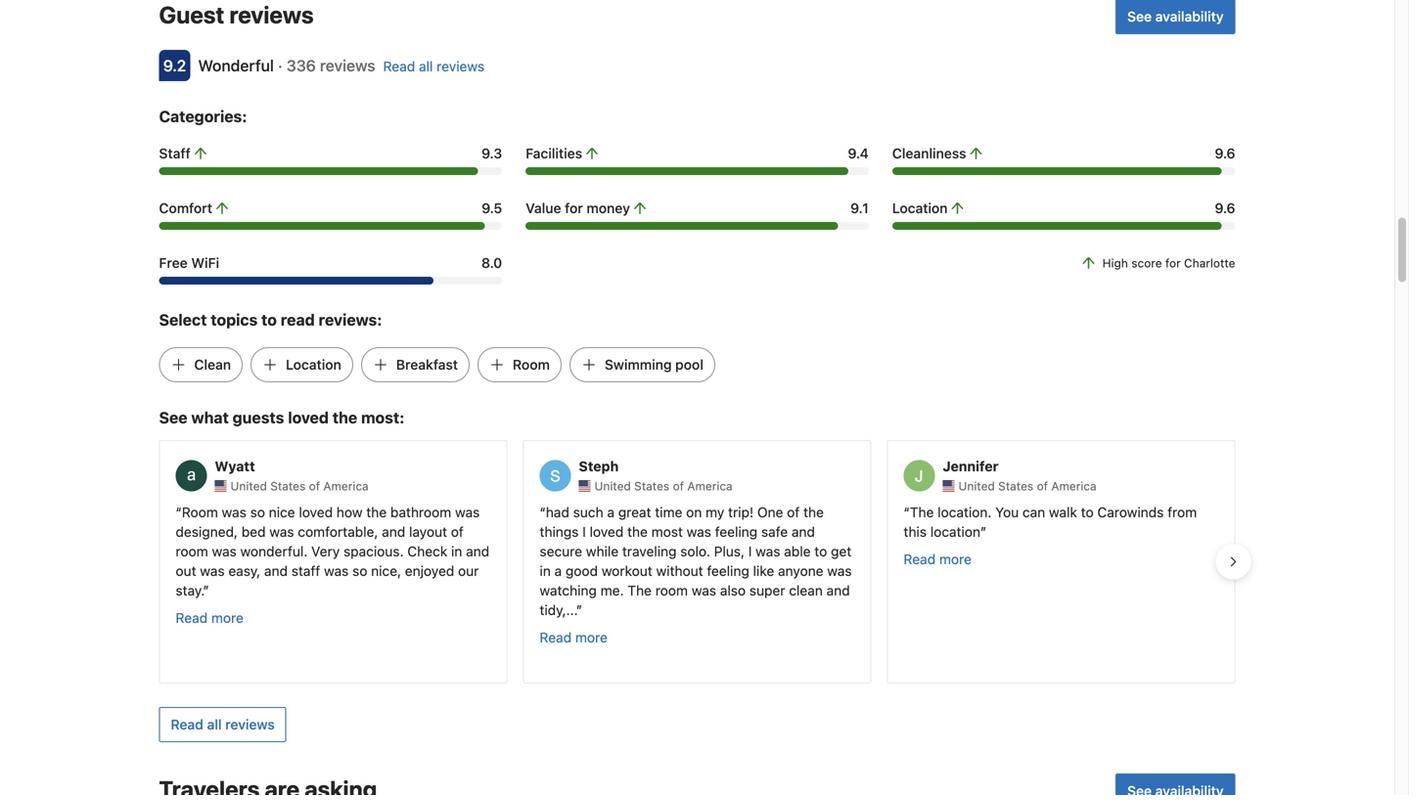 Task type: locate. For each thing, give the bounding box(es) containing it.
3 states from the left
[[999, 480, 1034, 494]]

1 9.6 from the top
[[1215, 145, 1236, 162]]

to right 'walk'
[[1081, 505, 1094, 521]]

" for room was so nice  loved how the bathroom was designed, bed was comfortable, and layout of room was wonderful. very spacious. check in and out was easy, and staff was so nice, enjoyed our stay.
[[203, 583, 209, 599]]

america up how
[[323, 480, 369, 494]]

room up out at the bottom of the page
[[176, 544, 208, 560]]

more
[[940, 552, 972, 568], [211, 610, 244, 627], [576, 630, 608, 646]]

1 horizontal spatial in
[[540, 563, 551, 580]]

guests
[[233, 409, 284, 427]]

enjoyed
[[405, 563, 455, 580]]

one
[[758, 505, 784, 521]]

1 america from the left
[[323, 480, 369, 494]]

in down secure
[[540, 563, 551, 580]]

1 horizontal spatial read all reviews
[[383, 58, 485, 74]]

1 horizontal spatial more
[[576, 630, 608, 646]]

location.
[[938, 505, 992, 521]]

swimming pool
[[605, 357, 704, 373]]

to left get on the bottom right of page
[[815, 544, 827, 560]]

wifi
[[191, 255, 219, 271]]

easy,
[[228, 563, 261, 580]]

staff 9.3 meter
[[159, 167, 502, 175]]

read all reviews button
[[159, 708, 287, 743]]

1 horizontal spatial so
[[352, 563, 367, 580]]

read more for " the location. you can walk to carowinds from this location
[[904, 552, 972, 568]]

9.6 for location
[[1215, 200, 1236, 216]]

0 horizontal spatial read all reviews
[[171, 717, 275, 733]]

me.
[[601, 583, 624, 599]]

for right value on the top of page
[[565, 200, 583, 216]]

1 vertical spatial see
[[159, 409, 188, 427]]

1 horizontal spatial "
[[540, 505, 546, 521]]

1 vertical spatial in
[[540, 563, 551, 580]]

1 vertical spatial a
[[555, 563, 562, 580]]

2 vertical spatial loved
[[590, 524, 624, 540]]

read more button down tidy,...
[[540, 629, 608, 648]]

0 horizontal spatial room
[[176, 544, 208, 560]]

2 horizontal spatial states
[[999, 480, 1034, 494]]

united states of america image
[[579, 481, 591, 493]]

0 vertical spatial room
[[176, 544, 208, 560]]

see inside button
[[1128, 8, 1152, 25]]

1 vertical spatial room
[[182, 505, 218, 521]]

states up nice
[[270, 480, 306, 494]]

1 horizontal spatial read more
[[540, 630, 608, 646]]

so up bed
[[250, 505, 265, 521]]

availability
[[1156, 8, 1224, 25]]

0 horizontal spatial read more
[[176, 610, 244, 627]]

how
[[337, 505, 363, 521]]

2 9.6 from the top
[[1215, 200, 1236, 216]]

out
[[176, 563, 196, 580]]

2 horizontal spatial united
[[959, 480, 995, 494]]

all inside read all reviews button
[[207, 717, 222, 733]]

0 vertical spatial all
[[419, 58, 433, 74]]

comfortable,
[[298, 524, 378, 540]]

1 united states of america from the left
[[231, 480, 369, 494]]

the
[[910, 505, 934, 521], [628, 583, 652, 599]]

1 horizontal spatial united
[[595, 480, 631, 494]]

1 horizontal spatial to
[[815, 544, 827, 560]]

0 horizontal spatial "
[[203, 583, 209, 599]]

a down secure
[[555, 563, 562, 580]]

loved right guests
[[288, 409, 329, 427]]

cleanliness
[[893, 145, 967, 162]]

2 horizontal spatial more
[[940, 552, 972, 568]]

0 horizontal spatial more
[[211, 610, 244, 627]]

1 " from the left
[[176, 505, 182, 521]]

read more for " room was so nice  loved how the bathroom was designed, bed was comfortable, and layout of room was wonderful. very spacious. check in and out was easy, and staff was so nice, enjoyed our stay.
[[176, 610, 244, 627]]

to
[[261, 311, 277, 329], [1081, 505, 1094, 521], [815, 544, 827, 560]]

read for " had such a great time on my trip! one of the things i loved the most was feeling safe and secure while traveling solo. plus, i was able to get in a good workout without feeling like anyone was watching me. the room was also super clean and tidy,...
[[540, 630, 572, 646]]

2 horizontal spatial read more button
[[904, 550, 972, 570]]

1 vertical spatial all
[[207, 717, 222, 733]]

designed,
[[176, 524, 238, 540]]

pool
[[676, 357, 704, 373]]

0 horizontal spatial for
[[565, 200, 583, 216]]

1 vertical spatial location
[[286, 357, 341, 373]]

room
[[176, 544, 208, 560], [656, 583, 688, 599]]

1 horizontal spatial "
[[576, 603, 582, 619]]

united for steph
[[595, 480, 631, 494]]

2 vertical spatial to
[[815, 544, 827, 560]]

united states of america up nice
[[231, 480, 369, 494]]

3 america from the left
[[1052, 480, 1097, 494]]

of for time
[[673, 480, 684, 494]]

united states of america for great
[[595, 480, 733, 494]]

united down wyatt on the left bottom of page
[[231, 480, 267, 494]]

1 states from the left
[[270, 480, 306, 494]]

0 vertical spatial see
[[1128, 8, 1152, 25]]

1 vertical spatial more
[[211, 610, 244, 627]]

to inside " had such a great time on my trip! one of the things i loved the most was feeling safe and secure while traveling solo. plus, i was able to get in a good workout without feeling like anyone was watching me. the room was also super clean and tidy,...
[[815, 544, 827, 560]]

0 horizontal spatial the
[[628, 583, 652, 599]]

2 united states of america image from the left
[[943, 481, 955, 493]]

0 vertical spatial more
[[940, 552, 972, 568]]

" inside " had such a great time on my trip! one of the things i loved the most was feeling safe and secure while traveling solo. plus, i was able to get in a good workout without feeling like anyone was watching me. the room was also super clean and tidy,...
[[540, 505, 546, 521]]

this is a carousel with rotating slides. it displays featured reviews of the property. use the next and previous buttons to navigate. region
[[143, 432, 1251, 692]]

" for " the location. you can walk to carowinds from this location
[[904, 505, 910, 521]]

1 united from the left
[[231, 480, 267, 494]]

0 horizontal spatial room
[[182, 505, 218, 521]]

i down such
[[583, 524, 586, 540]]

was right bathroom
[[455, 505, 480, 521]]

i
[[583, 524, 586, 540], [749, 544, 752, 560]]

1 horizontal spatial for
[[1166, 257, 1181, 270]]

" for had such a great time on my trip! one of the things i loved the most was feeling safe and secure while traveling solo. plus, i was able to get in a good workout without feeling like anyone was watching me. the room was also super clean and tidy,...
[[576, 603, 582, 619]]

for right score
[[1166, 257, 1181, 270]]

location down read
[[286, 357, 341, 373]]

nice
[[269, 505, 295, 521]]

1 vertical spatial 9.6
[[1215, 200, 1236, 216]]

charlotte
[[1184, 257, 1236, 270]]

read
[[281, 311, 315, 329]]

the down great
[[628, 524, 648, 540]]

2 vertical spatial read more
[[540, 630, 608, 646]]

and
[[382, 524, 405, 540], [792, 524, 815, 540], [466, 544, 490, 560], [264, 563, 288, 580], [827, 583, 850, 599]]

loved up comfortable, at the left of page
[[299, 505, 333, 521]]

room inside " had such a great time on my trip! one of the things i loved the most was feeling safe and secure while traveling solo. plus, i was able to get in a good workout without feeling like anyone was watching me. the room was also super clean and tidy,...
[[656, 583, 688, 599]]

0 horizontal spatial america
[[323, 480, 369, 494]]

" for " room was so nice  loved how the bathroom was designed, bed was comfortable, and layout of room was wonderful. very spacious. check in and out was easy, and staff was so nice, enjoyed our stay.
[[176, 505, 182, 521]]

united states of america image down wyatt on the left bottom of page
[[215, 481, 227, 493]]

feeling down plus,
[[707, 563, 750, 580]]

" down watching
[[576, 603, 582, 619]]

room down "without" at the left
[[656, 583, 688, 599]]

read more button for " room was so nice  loved how the bathroom was designed, bed was comfortable, and layout of room was wonderful. very spacious. check in and out was easy, and staff was so nice, enjoyed our stay.
[[176, 609, 244, 629]]

united states of america image down the jennifer
[[943, 481, 955, 493]]

1 vertical spatial for
[[1166, 257, 1181, 270]]

america up my
[[688, 480, 733, 494]]

was left also
[[692, 583, 717, 599]]

states up you
[[999, 480, 1034, 494]]

1 horizontal spatial america
[[688, 480, 733, 494]]

see left availability
[[1128, 8, 1152, 25]]

clean
[[789, 583, 823, 599]]

all
[[419, 58, 433, 74], [207, 717, 222, 733]]

0 vertical spatial room
[[513, 357, 550, 373]]

more down easy,
[[211, 610, 244, 627]]

the up this
[[910, 505, 934, 521]]

high score for charlotte
[[1103, 257, 1236, 270]]

2 vertical spatial "
[[576, 603, 582, 619]]

" inside "" the location. you can walk to carowinds from this location"
[[904, 505, 910, 521]]

2 horizontal spatial to
[[1081, 505, 1094, 521]]

read for " the location. you can walk to carowinds from this location
[[904, 552, 936, 568]]

carowinds
[[1098, 505, 1164, 521]]

"
[[176, 505, 182, 521], [540, 505, 546, 521], [904, 505, 910, 521]]

location
[[893, 200, 948, 216], [286, 357, 341, 373]]

room inside " room was so nice  loved how the bathroom was designed, bed was comfortable, and layout of room was wonderful. very spacious. check in and out was easy, and staff was so nice, enjoyed our stay.
[[182, 505, 218, 521]]

of
[[309, 480, 320, 494], [673, 480, 684, 494], [1037, 480, 1048, 494], [787, 505, 800, 521], [451, 524, 464, 540]]

0 vertical spatial 9.6
[[1215, 145, 1236, 162]]

had
[[546, 505, 570, 521]]

1 vertical spatial "
[[203, 583, 209, 599]]

2 vertical spatial more
[[576, 630, 608, 646]]

in up our
[[451, 544, 462, 560]]

on
[[686, 505, 702, 521]]

of up can
[[1037, 480, 1048, 494]]

and right clean
[[827, 583, 850, 599]]

0 vertical spatial read more
[[904, 552, 972, 568]]

0 horizontal spatial united states of america image
[[215, 481, 227, 493]]

0 horizontal spatial "
[[176, 505, 182, 521]]

the down workout
[[628, 583, 652, 599]]

more for the location. you can walk to carowinds from this location
[[940, 552, 972, 568]]

0 horizontal spatial in
[[451, 544, 462, 560]]

"
[[981, 524, 987, 540], [203, 583, 209, 599], [576, 603, 582, 619]]

united states of america up time
[[595, 480, 733, 494]]

0 horizontal spatial so
[[250, 505, 265, 521]]

2 horizontal spatial america
[[1052, 480, 1097, 494]]

0 vertical spatial for
[[565, 200, 583, 216]]

loved up 'while'
[[590, 524, 624, 540]]

2 horizontal spatial united states of america
[[959, 480, 1097, 494]]

" down designed,
[[203, 583, 209, 599]]

read for " room was so nice  loved how the bathroom was designed, bed was comfortable, and layout of room was wonderful. very spacious. check in and out was easy, and staff was so nice, enjoyed our stay.
[[176, 610, 208, 627]]

0 horizontal spatial i
[[583, 524, 586, 540]]

1 vertical spatial i
[[749, 544, 752, 560]]

3 " from the left
[[904, 505, 910, 521]]

1 horizontal spatial the
[[910, 505, 934, 521]]

nice,
[[371, 563, 401, 580]]

2 united from the left
[[595, 480, 631, 494]]

read
[[383, 58, 415, 74], [904, 552, 936, 568], [176, 610, 208, 627], [540, 630, 572, 646], [171, 717, 204, 733]]

so down the spacious.
[[352, 563, 367, 580]]

united states of america for nice
[[231, 480, 369, 494]]

good
[[566, 563, 598, 580]]

and down wonderful.
[[264, 563, 288, 580]]

read more down stay.
[[176, 610, 244, 627]]

0 vertical spatial to
[[261, 311, 277, 329]]

1 horizontal spatial united states of america image
[[943, 481, 955, 493]]

9.6
[[1215, 145, 1236, 162], [1215, 200, 1236, 216]]

states for can
[[999, 480, 1034, 494]]

1 vertical spatial to
[[1081, 505, 1094, 521]]

trip!
[[728, 505, 754, 521]]

of up comfortable, at the left of page
[[309, 480, 320, 494]]

2 horizontal spatial read more
[[904, 552, 972, 568]]

workout
[[602, 563, 653, 580]]

check
[[408, 544, 448, 560]]

united down steph
[[595, 480, 631, 494]]

room inside " room was so nice  loved how the bathroom was designed, bed was comfortable, and layout of room was wonderful. very spacious. check in and out was easy, and staff was so nice, enjoyed our stay.
[[176, 544, 208, 560]]

was down get on the bottom right of page
[[827, 563, 852, 580]]

0 horizontal spatial see
[[159, 409, 188, 427]]

1 vertical spatial room
[[656, 583, 688, 599]]

facilities 9.4 meter
[[526, 167, 869, 175]]

read more down tidy,...
[[540, 630, 608, 646]]

more down 'location'
[[940, 552, 972, 568]]

1 horizontal spatial see
[[1128, 8, 1152, 25]]

united states of america up can
[[959, 480, 1097, 494]]

" inside " room was so nice  loved how the bathroom was designed, bed was comfortable, and layout of room was wonderful. very spacious. check in and out was easy, and staff was so nice, enjoyed our stay.
[[176, 505, 182, 521]]

" up designed,
[[176, 505, 182, 521]]

read more
[[904, 552, 972, 568], [176, 610, 244, 627], [540, 630, 608, 646]]

" down location.
[[981, 524, 987, 540]]

2 " from the left
[[540, 505, 546, 521]]

read more button for " the location. you can walk to carowinds from this location
[[904, 550, 972, 570]]

the right how
[[366, 505, 387, 521]]

wonderful · 336 reviews
[[198, 56, 375, 75]]

location down cleanliness
[[893, 200, 948, 216]]

money
[[587, 200, 630, 216]]

read more down 'location'
[[904, 552, 972, 568]]

1 vertical spatial feeling
[[707, 563, 750, 580]]

more down tidy,...
[[576, 630, 608, 646]]

of right layout
[[451, 524, 464, 540]]

" had such a great time on my trip! one of the things i loved the most was feeling safe and secure while traveling solo. plus, i was able to get in a good workout without feeling like anyone was watching me. the room was also super clean and tidy,...
[[540, 505, 852, 619]]

of for walk
[[1037, 480, 1048, 494]]

0 vertical spatial location
[[893, 200, 948, 216]]

1 horizontal spatial united states of america
[[595, 480, 733, 494]]

able
[[784, 544, 811, 560]]

guest reviews
[[159, 1, 314, 28]]

0 horizontal spatial read more button
[[176, 609, 244, 629]]

time
[[655, 505, 683, 521]]

2 states from the left
[[634, 480, 670, 494]]

states up time
[[634, 480, 670, 494]]

to left read
[[261, 311, 277, 329]]

read more button down 'location'
[[904, 550, 972, 570]]

0 vertical spatial the
[[910, 505, 934, 521]]

traveling
[[622, 544, 677, 560]]

1 vertical spatial read all reviews
[[171, 717, 275, 733]]

3 united from the left
[[959, 480, 995, 494]]

value for money 9.1 meter
[[526, 222, 869, 230]]

a right such
[[607, 505, 615, 521]]

2 horizontal spatial "
[[981, 524, 987, 540]]

0 horizontal spatial united states of america
[[231, 480, 369, 494]]

i right plus,
[[749, 544, 752, 560]]

1 horizontal spatial room
[[656, 583, 688, 599]]

comfort
[[159, 200, 212, 216]]

2 united states of america from the left
[[595, 480, 733, 494]]

0 vertical spatial feeling
[[715, 524, 758, 540]]

" up this
[[904, 505, 910, 521]]

2 horizontal spatial "
[[904, 505, 910, 521]]

select
[[159, 311, 207, 329]]

of up time
[[673, 480, 684, 494]]

1 horizontal spatial states
[[634, 480, 670, 494]]

read more button down stay.
[[176, 609, 244, 629]]

united states of america image
[[215, 481, 227, 493], [943, 481, 955, 493]]

america up 'walk'
[[1052, 480, 1097, 494]]

1 vertical spatial the
[[628, 583, 652, 599]]

9.5
[[482, 200, 502, 216]]

of inside " room was so nice  loved how the bathroom was designed, bed was comfortable, and layout of room was wonderful. very spacious. check in and out was easy, and staff was so nice, enjoyed our stay.
[[451, 524, 464, 540]]

0 vertical spatial in
[[451, 544, 462, 560]]

solo.
[[681, 544, 711, 560]]

was down designed,
[[212, 544, 237, 560]]

3 united states of america from the left
[[959, 480, 1097, 494]]

0 horizontal spatial all
[[207, 717, 222, 733]]

0 horizontal spatial states
[[270, 480, 306, 494]]

0 vertical spatial "
[[981, 524, 987, 540]]

see left what
[[159, 409, 188, 427]]

0 horizontal spatial a
[[555, 563, 562, 580]]

in inside " had such a great time on my trip! one of the things i loved the most was feeling safe and secure while traveling solo. plus, i was able to get in a good workout without feeling like anyone was watching me. the room was also super clean and tidy,...
[[540, 563, 551, 580]]

0 horizontal spatial united
[[231, 480, 267, 494]]

guest
[[159, 1, 225, 28]]

1 vertical spatial loved
[[299, 505, 333, 521]]

feeling down trip!
[[715, 524, 758, 540]]

1 united states of america image from the left
[[215, 481, 227, 493]]

1 vertical spatial read more
[[176, 610, 244, 627]]

feeling
[[715, 524, 758, 540], [707, 563, 750, 580]]

1 vertical spatial so
[[352, 563, 367, 580]]

value for money
[[526, 200, 630, 216]]

" up "things"
[[540, 505, 546, 521]]

of right one
[[787, 505, 800, 521]]

united down the jennifer
[[959, 480, 995, 494]]

1 horizontal spatial a
[[607, 505, 615, 521]]

1 horizontal spatial read more button
[[540, 629, 608, 648]]

2 america from the left
[[688, 480, 733, 494]]

read all reviews
[[383, 58, 485, 74], [171, 717, 275, 733]]

read all reviews inside button
[[171, 717, 275, 733]]

was
[[222, 505, 247, 521], [455, 505, 480, 521], [269, 524, 294, 540], [687, 524, 712, 540], [212, 544, 237, 560], [756, 544, 781, 560], [200, 563, 225, 580], [324, 563, 349, 580], [827, 563, 852, 580], [692, 583, 717, 599]]

so
[[250, 505, 265, 521], [352, 563, 367, 580]]



Task type: vqa. For each thing, say whether or not it's contained in the screenshot.
"Read" related to " Room was so nice  loved how the bathroom was designed, bed was comfortable, and layout of room was wonderful. Very spacious. Check in and out was easy, and staff was so nice, enjoyed our stay.
yes



Task type: describe. For each thing, give the bounding box(es) containing it.
was down nice
[[269, 524, 294, 540]]

loved inside " had such a great time on my trip! one of the things i loved the most was feeling safe and secure while traveling solo. plus, i was able to get in a good workout without feeling like anyone was watching me. the room was also super clean and tidy,...
[[590, 524, 624, 540]]

1 horizontal spatial i
[[749, 544, 752, 560]]

and up our
[[466, 544, 490, 560]]

the inside "" the location. you can walk to carowinds from this location"
[[910, 505, 934, 521]]

states for nice
[[270, 480, 306, 494]]

bed
[[242, 524, 266, 540]]

more for had such a great time on my trip! one of the things i loved the most was feeling safe and secure while traveling solo. plus, i was able to get in a good workout without feeling like anyone was watching me. the room was also super clean and tidy,...
[[576, 630, 608, 646]]

to inside "" the location. you can walk to carowinds from this location"
[[1081, 505, 1094, 521]]

wonderful
[[198, 56, 274, 75]]

united states of america image for wyatt
[[215, 481, 227, 493]]

anyone
[[778, 563, 824, 580]]

" the location. you can walk to carowinds from this location
[[904, 505, 1197, 540]]

see for see what guests loved the most:
[[159, 409, 188, 427]]

safe
[[761, 524, 788, 540]]

9.1
[[851, 200, 869, 216]]

score
[[1132, 257, 1162, 270]]

things
[[540, 524, 579, 540]]

336
[[287, 56, 316, 75]]

" for the location. you can walk to carowinds from this location
[[981, 524, 987, 540]]

was down very
[[324, 563, 349, 580]]

was up solo.
[[687, 524, 712, 540]]

9.3
[[482, 145, 502, 162]]

reviews:
[[319, 311, 382, 329]]

" for " had such a great time on my trip! one of the things i loved the most was feeling safe and secure while traveling solo. plus, i was able to get in a good workout without feeling like anyone was watching me. the room was also super clean and tidy,...
[[540, 505, 546, 521]]

layout
[[409, 524, 447, 540]]

more for room was so nice  loved how the bathroom was designed, bed was comfortable, and layout of room was wonderful. very spacious. check in and out was easy, and staff was so nice, enjoyed our stay.
[[211, 610, 244, 627]]

what
[[191, 409, 229, 427]]

was up like
[[756, 544, 781, 560]]

jennifer
[[943, 458, 999, 475]]

see for see availability
[[1128, 8, 1152, 25]]

the inside " room was so nice  loved how the bathroom was designed, bed was comfortable, and layout of room was wonderful. very spacious. check in and out was easy, and staff was so nice, enjoyed our stay.
[[366, 505, 387, 521]]

0 horizontal spatial to
[[261, 311, 277, 329]]

·
[[278, 56, 283, 75]]

0 vertical spatial read all reviews
[[383, 58, 485, 74]]

america for how
[[323, 480, 369, 494]]

0 vertical spatial so
[[250, 505, 265, 521]]

united states of america for can
[[959, 480, 1097, 494]]

reviews inside button
[[225, 717, 275, 733]]

plus,
[[714, 544, 745, 560]]

the left most:
[[333, 409, 357, 427]]

comfort 9.5 meter
[[159, 222, 502, 230]]

9.4
[[848, 145, 869, 162]]

staff
[[292, 563, 320, 580]]

free
[[159, 255, 188, 271]]

our
[[458, 563, 479, 580]]

staff
[[159, 145, 191, 162]]

review categories element
[[159, 105, 247, 128]]

topics
[[211, 311, 258, 329]]

free wifi 8.0 meter
[[159, 277, 502, 285]]

select topics to read reviews:
[[159, 311, 382, 329]]

steph
[[579, 458, 619, 475]]

spacious.
[[344, 544, 404, 560]]

read more for " had such a great time on my trip! one of the things i loved the most was feeling safe and secure while traveling solo. plus, i was able to get in a good workout without feeling like anyone was watching me. the room was also super clean and tidy,...
[[540, 630, 608, 646]]

such
[[573, 505, 604, 521]]

the up able
[[804, 505, 824, 521]]

america for on
[[688, 480, 733, 494]]

super
[[750, 583, 786, 599]]

without
[[656, 563, 703, 580]]

9.2
[[163, 56, 186, 75]]

high
[[1103, 257, 1128, 270]]

loved inside " room was so nice  loved how the bathroom was designed, bed was comfortable, and layout of room was wonderful. very spacious. check in and out was easy, and staff was so nice, enjoyed our stay.
[[299, 505, 333, 521]]

bathroom
[[391, 505, 451, 521]]

also
[[720, 583, 746, 599]]

read more button for " had such a great time on my trip! one of the things i loved the most was feeling safe and secure while traveling solo. plus, i was able to get in a good workout without feeling like anyone was watching me. the room was also super clean and tidy,...
[[540, 629, 608, 648]]

0 horizontal spatial location
[[286, 357, 341, 373]]

in inside " room was so nice  loved how the bathroom was designed, bed was comfortable, and layout of room was wonderful. very spacious. check in and out was easy, and staff was so nice, enjoyed our stay.
[[451, 544, 462, 560]]

you
[[996, 505, 1019, 521]]

watching
[[540, 583, 597, 599]]

breakfast
[[396, 357, 458, 373]]

tidy,...
[[540, 603, 576, 619]]

guest reviews element
[[159, 0, 1108, 30]]

of for loved
[[309, 480, 320, 494]]

facilities
[[526, 145, 582, 162]]

and up the spacious.
[[382, 524, 405, 540]]

great
[[618, 505, 651, 521]]

location
[[931, 524, 981, 540]]

from
[[1168, 505, 1197, 521]]

scored 9.2 element
[[159, 50, 190, 81]]

wyatt
[[215, 458, 255, 475]]

was right out at the bottom of the page
[[200, 563, 225, 580]]

walk
[[1049, 505, 1078, 521]]

this
[[904, 524, 927, 540]]

most
[[652, 524, 683, 540]]

very
[[311, 544, 340, 560]]

get
[[831, 544, 852, 560]]

1 horizontal spatial all
[[419, 58, 433, 74]]

while
[[586, 544, 619, 560]]

0 vertical spatial loved
[[288, 409, 329, 427]]

" room was so nice  loved how the bathroom was designed, bed was comfortable, and layout of room was wonderful. very spacious. check in and out was easy, and staff was so nice, enjoyed our stay.
[[176, 505, 490, 599]]

8.0
[[482, 255, 502, 271]]

my
[[706, 505, 725, 521]]

united states of america image for jennifer
[[943, 481, 955, 493]]

was up bed
[[222, 505, 247, 521]]

secure
[[540, 544, 582, 560]]

united for wyatt
[[231, 480, 267, 494]]

like
[[753, 563, 775, 580]]

cleanliness 9.6 meter
[[893, 167, 1236, 175]]

9.6 for cleanliness
[[1215, 145, 1236, 162]]

clean
[[194, 357, 231, 373]]

and up able
[[792, 524, 815, 540]]

0 vertical spatial a
[[607, 505, 615, 521]]

1 horizontal spatial location
[[893, 200, 948, 216]]

of inside " had such a great time on my trip! one of the things i loved the most was feeling safe and secure while traveling solo. plus, i was able to get in a good workout without feeling like anyone was watching me. the room was also super clean and tidy,...
[[787, 505, 800, 521]]

stay.
[[176, 583, 203, 599]]

see availability
[[1128, 8, 1224, 25]]

united for jennifer
[[959, 480, 995, 494]]

most:
[[361, 409, 405, 427]]

value
[[526, 200, 561, 216]]

rated wonderful element
[[198, 56, 274, 75]]

can
[[1023, 505, 1046, 521]]

see availability button
[[1116, 0, 1236, 34]]

read inside button
[[171, 717, 204, 733]]

states for great
[[634, 480, 670, 494]]

see what guests loved the most:
[[159, 409, 405, 427]]

location 9.6 meter
[[893, 222, 1236, 230]]

america for to
[[1052, 480, 1097, 494]]

0 vertical spatial i
[[583, 524, 586, 540]]

categories:
[[159, 107, 247, 126]]

free wifi
[[159, 255, 219, 271]]

1 horizontal spatial room
[[513, 357, 550, 373]]

swimming
[[605, 357, 672, 373]]

the inside " had such a great time on my trip! one of the things i loved the most was feeling safe and secure while traveling solo. plus, i was able to get in a good workout without feeling like anyone was watching me. the room was also super clean and tidy,...
[[628, 583, 652, 599]]



